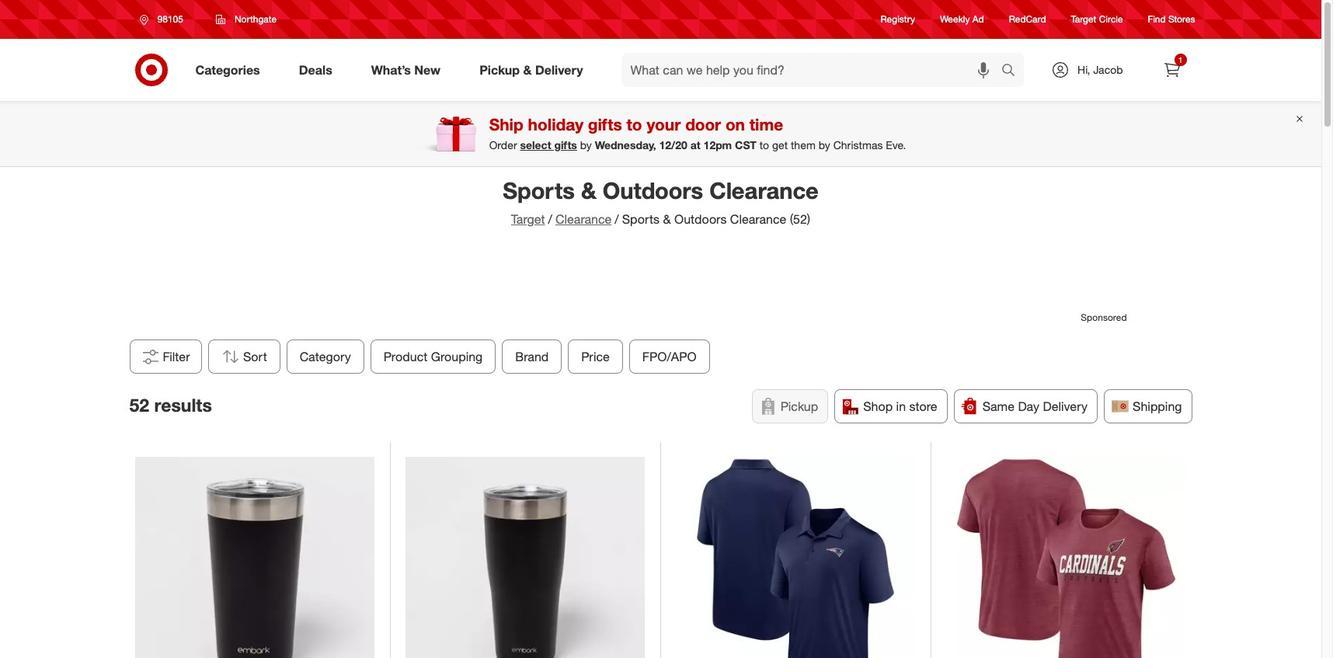 Task type: vqa. For each thing, say whether or not it's contained in the screenshot.
the Christmas
yes



Task type: describe. For each thing, give the bounding box(es) containing it.
hi,
[[1078, 63, 1091, 76]]

circle
[[1099, 14, 1123, 25]]

get
[[772, 138, 788, 151]]

1 by from the left
[[580, 138, 592, 151]]

them
[[791, 138, 816, 151]]

shipping
[[1133, 399, 1182, 414]]

northgate button
[[206, 5, 287, 33]]

deals
[[299, 62, 332, 77]]

price
[[581, 349, 610, 364]]

filter button
[[129, 340, 202, 374]]

holiday
[[528, 114, 584, 135]]

order
[[489, 138, 517, 151]]

search button
[[995, 53, 1032, 90]]

0 vertical spatial target
[[1071, 14, 1097, 25]]

shop
[[864, 399, 893, 414]]

1 vertical spatial outdoors
[[675, 211, 727, 227]]

product grouping button
[[370, 340, 496, 374]]

product
[[383, 349, 427, 364]]

fpo/apo button
[[629, 340, 710, 374]]

day
[[1018, 399, 1040, 414]]

redcard link
[[1009, 13, 1046, 26]]

price button
[[568, 340, 623, 374]]

1 horizontal spatial sports
[[622, 211, 660, 227]]

hi, jacob
[[1078, 63, 1123, 76]]

what's new
[[371, 62, 441, 77]]

target link
[[511, 211, 545, 227]]

sort
[[243, 349, 267, 364]]

weekly ad
[[940, 14, 984, 25]]

categories
[[195, 62, 260, 77]]

new
[[414, 62, 441, 77]]

fpo/apo
[[642, 349, 697, 364]]

redcard
[[1009, 14, 1046, 25]]

weekly
[[940, 14, 970, 25]]

delivery for pickup & delivery
[[535, 62, 583, 77]]

0 horizontal spatial sports
[[503, 176, 575, 204]]

& for sports
[[581, 176, 597, 204]]

1 / from the left
[[548, 211, 552, 227]]

search
[[995, 63, 1032, 79]]

sort button
[[208, 340, 280, 374]]

northgate
[[235, 13, 277, 25]]

2 / from the left
[[615, 211, 619, 227]]

0 horizontal spatial gifts
[[554, 138, 577, 151]]

stores
[[1169, 14, 1196, 25]]

eve.
[[886, 138, 906, 151]]

shop in store button
[[835, 389, 948, 424]]

clearance link
[[556, 211, 612, 227]]

shop in store
[[864, 399, 938, 414]]

0 vertical spatial outdoors
[[603, 176, 703, 204]]

results
[[154, 394, 212, 415]]

clearance right target link
[[556, 211, 612, 227]]

target inside sports & outdoors clearance target / clearance / sports & outdoors clearance (52)
[[511, 211, 545, 227]]

1 link
[[1155, 53, 1189, 87]]

deals link
[[286, 53, 352, 87]]

98105
[[157, 13, 183, 25]]

& for pickup
[[523, 62, 532, 77]]



Task type: locate. For each thing, give the bounding box(es) containing it.
0 horizontal spatial /
[[548, 211, 552, 227]]

target circle
[[1071, 14, 1123, 25]]

0 horizontal spatial &
[[523, 62, 532, 77]]

0 vertical spatial sports
[[503, 176, 575, 204]]

delivery right day
[[1043, 399, 1088, 414]]

1 vertical spatial pickup
[[781, 399, 819, 414]]

target
[[1071, 14, 1097, 25], [511, 211, 545, 227]]

same
[[983, 399, 1015, 414]]

1 vertical spatial &
[[581, 176, 597, 204]]

1 horizontal spatial &
[[581, 176, 597, 204]]

find stores
[[1148, 14, 1196, 25]]

by down holiday
[[580, 138, 592, 151]]

2 by from the left
[[819, 138, 831, 151]]

12/20
[[659, 138, 688, 151]]

clearance
[[710, 176, 819, 204], [556, 211, 612, 227], [730, 211, 787, 227]]

clearance left (52)
[[730, 211, 787, 227]]

pickup button
[[752, 389, 829, 424]]

12pm
[[704, 138, 732, 151]]

0 vertical spatial to
[[627, 114, 642, 135]]

to left the get on the right top of the page
[[760, 138, 769, 151]]

outdoors down 12/20
[[603, 176, 703, 204]]

weekly ad link
[[940, 13, 984, 26]]

pickup & delivery
[[480, 62, 583, 77]]

find
[[1148, 14, 1166, 25]]

sports right clearance link
[[622, 211, 660, 227]]

2 horizontal spatial &
[[663, 211, 671, 227]]

& up ship
[[523, 62, 532, 77]]

2 vertical spatial &
[[663, 211, 671, 227]]

delivery inside button
[[1043, 399, 1088, 414]]

store
[[910, 399, 938, 414]]

category button
[[286, 340, 364, 374]]

pickup inside pickup "button"
[[781, 399, 819, 414]]

52 results
[[129, 394, 212, 415]]

/
[[548, 211, 552, 227], [615, 211, 619, 227]]

0 vertical spatial gifts
[[588, 114, 622, 135]]

1 horizontal spatial pickup
[[781, 399, 819, 414]]

christmas
[[834, 138, 883, 151]]

30oz stainless steel lidded tumbler  - embark™ image
[[406, 457, 645, 658], [406, 457, 645, 658]]

brand button
[[502, 340, 562, 374]]

1 vertical spatial gifts
[[554, 138, 577, 151]]

(52)
[[790, 211, 811, 227]]

gifts down holiday
[[554, 138, 577, 151]]

to up wednesday,
[[627, 114, 642, 135]]

by right "them" on the right of the page
[[819, 138, 831, 151]]

clearance up (52)
[[710, 176, 819, 204]]

1 horizontal spatial by
[[819, 138, 831, 151]]

filter
[[163, 349, 190, 364]]

nfl new england patriots men's shoestring catch polo t-shirt image
[[676, 457, 915, 658], [676, 457, 915, 658]]

target left circle at the top right of page
[[1071, 14, 1097, 25]]

jacob
[[1094, 63, 1123, 76]]

0 vertical spatial pickup
[[480, 62, 520, 77]]

what's new link
[[358, 53, 460, 87]]

98105 button
[[129, 5, 200, 33]]

what's
[[371, 62, 411, 77]]

pickup
[[480, 62, 520, 77], [781, 399, 819, 414]]

outdoors down 'at'
[[675, 211, 727, 227]]

ship holiday gifts to your door on time order select gifts by wednesday, 12/20 at 12pm cst to get them by christmas eve.
[[489, 114, 906, 151]]

1 vertical spatial to
[[760, 138, 769, 151]]

registry link
[[881, 13, 915, 26]]

gifts up wednesday,
[[588, 114, 622, 135]]

ad
[[973, 14, 984, 25]]

select
[[520, 138, 551, 151]]

sports & outdoors clearance target / clearance / sports & outdoors clearance (52)
[[503, 176, 819, 227]]

52
[[129, 394, 149, 415]]

target left clearance link
[[511, 211, 545, 227]]

product grouping
[[383, 349, 483, 364]]

cst
[[735, 138, 757, 151]]

in
[[897, 399, 906, 414]]

1 horizontal spatial gifts
[[588, 114, 622, 135]]

pickup for pickup & delivery
[[480, 62, 520, 77]]

door
[[686, 114, 721, 135]]

0 vertical spatial &
[[523, 62, 532, 77]]

gifts
[[588, 114, 622, 135], [554, 138, 577, 151]]

0 horizontal spatial to
[[627, 114, 642, 135]]

nfl arizona cardinals men's quick turn performance short sleeve t-shirt image
[[947, 457, 1187, 658], [947, 457, 1187, 658]]

pickup inside pickup & delivery link
[[480, 62, 520, 77]]

shipping button
[[1104, 389, 1193, 424]]

& up clearance link
[[581, 176, 597, 204]]

pickup for pickup
[[781, 399, 819, 414]]

category
[[299, 349, 351, 364]]

pickup & delivery link
[[466, 53, 603, 87]]

by
[[580, 138, 592, 151], [819, 138, 831, 151]]

your
[[647, 114, 681, 135]]

same day delivery button
[[954, 389, 1098, 424]]

delivery for same day delivery
[[1043, 399, 1088, 414]]

wednesday,
[[595, 138, 656, 151]]

1 horizontal spatial delivery
[[1043, 399, 1088, 414]]

time
[[750, 114, 784, 135]]

1 horizontal spatial target
[[1071, 14, 1097, 25]]

1 vertical spatial sports
[[622, 211, 660, 227]]

sports up target link
[[503, 176, 575, 204]]

to
[[627, 114, 642, 135], [760, 138, 769, 151]]

0 horizontal spatial pickup
[[480, 62, 520, 77]]

same day delivery
[[983, 399, 1088, 414]]

0 horizontal spatial by
[[580, 138, 592, 151]]

1 vertical spatial target
[[511, 211, 545, 227]]

at
[[691, 138, 701, 151]]

grouping
[[431, 349, 483, 364]]

1 horizontal spatial to
[[760, 138, 769, 151]]

1 vertical spatial delivery
[[1043, 399, 1088, 414]]

ship
[[489, 114, 524, 135]]

20oz stainless steel lidded tumbler - embark™ image
[[135, 457, 375, 658], [135, 457, 375, 658]]

What can we help you find? suggestions appear below search field
[[621, 53, 1006, 87]]

brand
[[515, 349, 549, 364]]

1
[[1179, 55, 1183, 65]]

delivery
[[535, 62, 583, 77], [1043, 399, 1088, 414]]

registry
[[881, 14, 915, 25]]

0 horizontal spatial delivery
[[535, 62, 583, 77]]

delivery up holiday
[[535, 62, 583, 77]]

find stores link
[[1148, 13, 1196, 26]]

1 horizontal spatial /
[[615, 211, 619, 227]]

sponsored
[[1081, 312, 1127, 323]]

0 horizontal spatial target
[[511, 211, 545, 227]]

0 vertical spatial delivery
[[535, 62, 583, 77]]

& down 12/20
[[663, 211, 671, 227]]

&
[[523, 62, 532, 77], [581, 176, 597, 204], [663, 211, 671, 227]]

target circle link
[[1071, 13, 1123, 26]]

sports
[[503, 176, 575, 204], [622, 211, 660, 227]]

/ right clearance link
[[615, 211, 619, 227]]

/ right target link
[[548, 211, 552, 227]]

outdoors
[[603, 176, 703, 204], [675, 211, 727, 227]]

categories link
[[182, 53, 280, 87]]

on
[[726, 114, 745, 135]]



